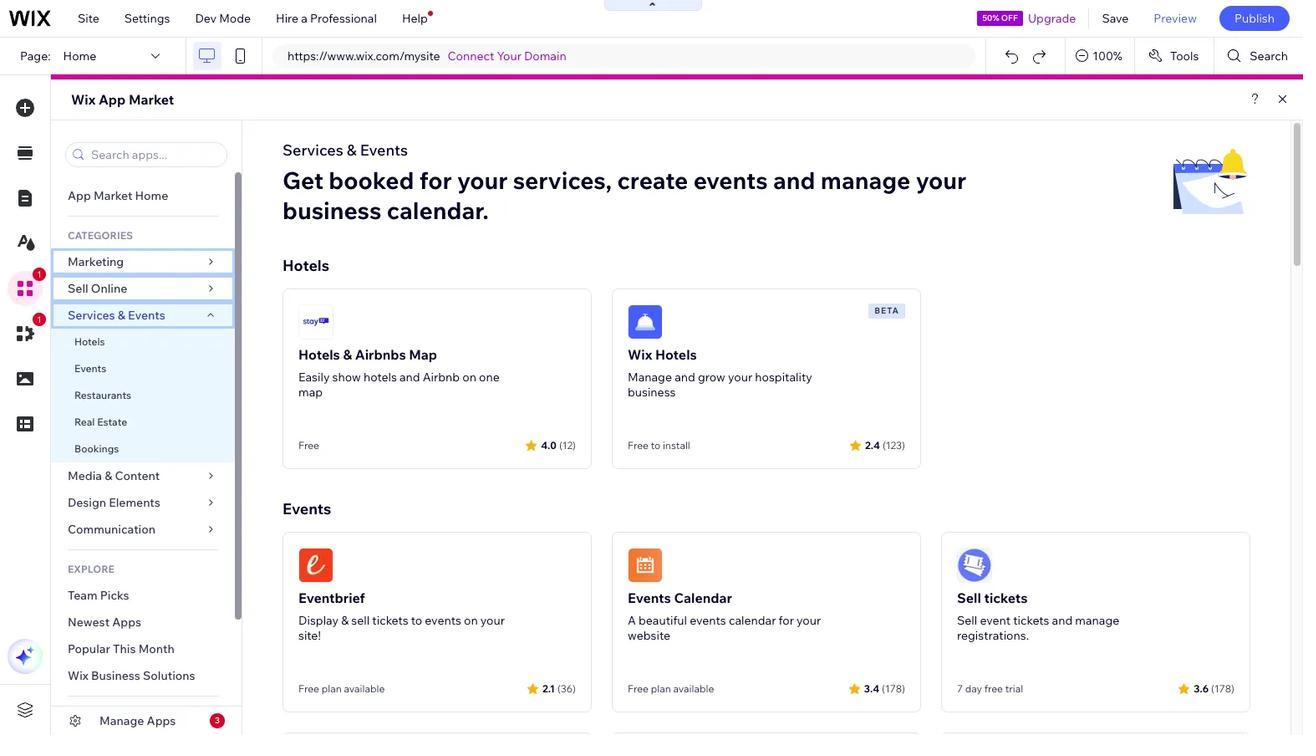 Task type: vqa. For each thing, say whether or not it's contained in the screenshot.


Task type: locate. For each thing, give the bounding box(es) containing it.
wix app market
[[71, 91, 174, 108]]

for right calendar
[[779, 613, 795, 628]]

free plan available down website
[[628, 683, 715, 695]]

home down search apps... field
[[135, 188, 168, 203]]

plan down website
[[651, 683, 671, 695]]

team
[[68, 588, 98, 603]]

app
[[99, 91, 126, 108], [68, 188, 91, 203]]

1 horizontal spatial app
[[99, 91, 126, 108]]

marketing link
[[51, 248, 235, 275]]

1 horizontal spatial available
[[674, 683, 715, 695]]

available
[[344, 683, 385, 695], [674, 683, 715, 695]]

airbnbs
[[355, 346, 406, 363]]

& left sell
[[341, 613, 349, 628]]

connect
[[448, 49, 495, 64]]

0 horizontal spatial apps
[[112, 615, 141, 630]]

0 vertical spatial 1
[[37, 269, 42, 279]]

app inside "link"
[[68, 188, 91, 203]]

events down the calendar at the right bottom of page
[[690, 613, 727, 628]]

your
[[457, 166, 508, 195], [916, 166, 967, 195], [729, 370, 753, 385], [481, 613, 505, 628], [797, 613, 822, 628]]

plan for calendar
[[651, 683, 671, 695]]

available for calendar
[[674, 683, 715, 695]]

plan for display
[[322, 683, 342, 695]]

1 horizontal spatial plan
[[651, 683, 671, 695]]

plan
[[322, 683, 342, 695], [651, 683, 671, 695]]

to inside the eventbrief display & sell tickets to events on your site!
[[411, 613, 423, 628]]

hotels up easily
[[299, 346, 340, 363]]

1 available from the left
[[344, 683, 385, 695]]

& up show
[[343, 346, 352, 363]]

0 vertical spatial manage
[[821, 166, 911, 195]]

events up eventbrief logo
[[283, 499, 331, 519]]

2.4 (123)
[[866, 439, 906, 451]]

services,
[[513, 166, 612, 195]]

0 vertical spatial sell
[[68, 281, 88, 296]]

apps right help
[[147, 713, 176, 729]]

eventbrief display & sell tickets to events on your site!
[[299, 590, 505, 643]]

& for services & events
[[118, 308, 125, 323]]

you
[[142, 709, 164, 722]]

manage inside services & events get booked for your services, create events and manage your business calendar.
[[821, 166, 911, 195]]

real estate link
[[51, 409, 235, 436]]

home down site
[[63, 49, 96, 64]]

1 vertical spatial home
[[135, 188, 168, 203]]

app up categories
[[68, 188, 91, 203]]

popular this month
[[68, 642, 175, 657]]

hotels & airbnbs map easily show hotels and airbnb on one map
[[299, 346, 500, 400]]

0 horizontal spatial plan
[[322, 683, 342, 695]]

calendar
[[729, 613, 777, 628]]

plan down "display"
[[322, 683, 342, 695]]

2 free plan available from the left
[[628, 683, 715, 695]]

your inside events calendar a beautiful events calendar for your website
[[797, 613, 822, 628]]

1 vertical spatial to
[[411, 613, 423, 628]]

business
[[283, 196, 382, 225], [628, 385, 676, 400]]

sell down sell tickets logo
[[958, 590, 982, 606]]

0 vertical spatial business
[[283, 196, 382, 225]]

business up free to install
[[628, 385, 676, 400]]

1 horizontal spatial apps
[[147, 713, 176, 729]]

wix down wix hotels logo
[[628, 346, 653, 363]]

2 vertical spatial wix
[[68, 668, 89, 683]]

0 vertical spatial wix
[[71, 91, 96, 108]]

1 horizontal spatial to
[[651, 439, 661, 452]]

registrations.
[[958, 628, 1030, 643]]

home inside "link"
[[135, 188, 168, 203]]

& for services & events get booked for your services, create events and manage your business calendar.
[[347, 141, 357, 160]]

publish button
[[1220, 6, 1291, 31]]

0 vertical spatial on
[[463, 370, 477, 385]]

tickets right 'event'
[[1014, 613, 1050, 628]]

site
[[78, 11, 99, 26]]

business inside services & events get booked for your services, create events and manage your business calendar.
[[283, 196, 382, 225]]

bookings
[[74, 442, 119, 455]]

wix business solutions link
[[51, 662, 235, 689]]

home
[[63, 49, 96, 64], [135, 188, 168, 203]]

1 vertical spatial market
[[94, 188, 132, 203]]

1 vertical spatial sell
[[958, 590, 982, 606]]

manage
[[628, 370, 672, 385], [100, 713, 144, 729]]

map
[[299, 385, 323, 400]]

market up search apps... field
[[129, 91, 174, 108]]

1 vertical spatial services
[[68, 308, 115, 323]]

1 left the 'services & events'
[[37, 314, 42, 325]]

3.6 (178)
[[1195, 682, 1235, 695]]

2 (178) from the left
[[1212, 682, 1235, 695]]

app up search apps... field
[[99, 91, 126, 108]]

free
[[985, 683, 1004, 695]]

1 button
[[8, 268, 46, 306], [8, 313, 46, 351]]

1 horizontal spatial home
[[135, 188, 168, 203]]

media & content link
[[51, 463, 235, 489]]

free plan available down the site!
[[299, 683, 385, 695]]

3.4
[[865, 682, 880, 695]]

apps
[[112, 615, 141, 630], [147, 713, 176, 729]]

1 vertical spatial 1 button
[[8, 313, 46, 351]]

business
[[91, 668, 140, 683]]

& for media & content
[[105, 468, 112, 483]]

& inside services & events get booked for your services, create events and manage your business calendar.
[[347, 141, 357, 160]]

available down sell
[[344, 683, 385, 695]]

0 horizontal spatial business
[[283, 196, 382, 225]]

apps up this
[[112, 615, 141, 630]]

0 horizontal spatial manage
[[821, 166, 911, 195]]

events inside events calendar a beautiful events calendar for your website
[[690, 613, 727, 628]]

explore
[[68, 563, 115, 575]]

sell left 'event'
[[958, 613, 978, 628]]

save button
[[1090, 0, 1142, 37]]

restaurants link
[[51, 382, 235, 409]]

search
[[1251, 49, 1289, 64]]

get
[[283, 166, 324, 195]]

free plan available for display
[[299, 683, 385, 695]]

airbnb
[[423, 370, 460, 385]]

map
[[409, 346, 438, 363]]

1 horizontal spatial for
[[779, 613, 795, 628]]

this
[[113, 642, 136, 657]]

services inside services & events get booked for your services, create events and manage your business calendar.
[[283, 141, 344, 160]]

0 vertical spatial manage
[[628, 370, 672, 385]]

0 horizontal spatial home
[[63, 49, 96, 64]]

events up beautiful
[[628, 590, 671, 606]]

hotels inside wix hotels manage and grow your hospitality business
[[656, 346, 697, 363]]

hotels down wix hotels logo
[[656, 346, 697, 363]]

free to install
[[628, 439, 691, 452]]

2 plan from the left
[[651, 683, 671, 695]]

free plan available for calendar
[[628, 683, 715, 695]]

1 vertical spatial manage
[[1076, 613, 1120, 628]]

1 free plan available from the left
[[299, 683, 385, 695]]

0 horizontal spatial available
[[344, 683, 385, 695]]

free for events calendar
[[628, 683, 649, 695]]

services
[[283, 141, 344, 160], [68, 308, 115, 323]]

eventbrief logo image
[[299, 548, 334, 583]]

(178) right 3.4
[[883, 682, 906, 695]]

available down beautiful
[[674, 683, 715, 695]]

professional
[[310, 11, 377, 26]]

manage inside sell tickets sell event tickets and manage registrations.
[[1076, 613, 1120, 628]]

wix down popular
[[68, 668, 89, 683]]

events right create
[[694, 166, 768, 195]]

wix inside wix hotels manage and grow your hospitality business
[[628, 346, 653, 363]]

to right sell
[[411, 613, 423, 628]]

domain
[[524, 49, 567, 64]]

1 horizontal spatial services
[[283, 141, 344, 160]]

1 horizontal spatial manage
[[1076, 613, 1120, 628]]

popular
[[68, 642, 110, 657]]

1 vertical spatial for
[[779, 613, 795, 628]]

4.0 (12)
[[541, 439, 576, 451]]

market up categories
[[94, 188, 132, 203]]

to
[[651, 439, 661, 452], [411, 613, 423, 628]]

0 horizontal spatial (178)
[[883, 682, 906, 695]]

0 vertical spatial to
[[651, 439, 661, 452]]

sell
[[352, 613, 370, 628]]

0 horizontal spatial app
[[68, 188, 91, 203]]

free for wix hotels
[[628, 439, 649, 452]]

2 available from the left
[[674, 683, 715, 695]]

1 1 button from the top
[[8, 268, 46, 306]]

1 horizontal spatial business
[[628, 385, 676, 400]]

wix hotels manage and grow your hospitality business
[[628, 346, 813, 400]]

tickets for sell
[[1014, 613, 1050, 628]]

1 horizontal spatial manage
[[628, 370, 672, 385]]

tickets for eventbrief
[[373, 613, 409, 628]]

& right media
[[105, 468, 112, 483]]

tools button
[[1136, 38, 1215, 74]]

app market home
[[68, 188, 168, 203]]

& inside "link"
[[105, 468, 112, 483]]

team picks link
[[51, 582, 235, 609]]

sell left online
[[68, 281, 88, 296]]

& up booked
[[347, 141, 357, 160]]

online
[[91, 281, 127, 296]]

business inside wix hotels manage and grow your hospitality business
[[628, 385, 676, 400]]

your inside the eventbrief display & sell tickets to events on your site!
[[481, 613, 505, 628]]

0 vertical spatial services
[[283, 141, 344, 160]]

save
[[1103, 11, 1129, 26]]

hotels up hotels & airbnbs map logo
[[283, 256, 330, 275]]

manage apps
[[100, 713, 176, 729]]

hospitality
[[756, 370, 813, 385]]

sell for tickets
[[958, 590, 982, 606]]

newest apps
[[68, 615, 141, 630]]

wix down site
[[71, 91, 96, 108]]

0 horizontal spatial to
[[411, 613, 423, 628]]

site!
[[299, 628, 321, 643]]

marketing
[[68, 254, 124, 269]]

1 vertical spatial on
[[464, 613, 478, 628]]

one
[[479, 370, 500, 385]]

events inside services & events get booked for your services, create events and manage your business calendar.
[[694, 166, 768, 195]]

1 plan from the left
[[322, 683, 342, 695]]

1 vertical spatial 1
[[37, 314, 42, 325]]

0 horizontal spatial free plan available
[[299, 683, 385, 695]]

1 vertical spatial app
[[68, 188, 91, 203]]

0 vertical spatial apps
[[112, 615, 141, 630]]

services for services & events get booked for your services, create events and manage your business calendar.
[[283, 141, 344, 160]]

1 left marketing
[[37, 269, 42, 279]]

beautiful
[[639, 613, 688, 628]]

to left install
[[651, 439, 661, 452]]

1 vertical spatial apps
[[147, 713, 176, 729]]

50% off
[[983, 13, 1019, 23]]

1 vertical spatial wix
[[628, 346, 653, 363]]

100%
[[1093, 49, 1123, 64]]

create
[[618, 166, 689, 195]]

0 vertical spatial for
[[420, 166, 452, 195]]

free down website
[[628, 683, 649, 695]]

your inside wix hotels manage and grow your hospitality business
[[729, 370, 753, 385]]

a
[[301, 11, 308, 26]]

for up 'calendar.'
[[420, 166, 452, 195]]

elements
[[109, 495, 160, 510]]

hotels
[[283, 256, 330, 275], [74, 335, 105, 348], [299, 346, 340, 363], [656, 346, 697, 363]]

design
[[68, 495, 106, 510]]

wix for wix app market
[[71, 91, 96, 108]]

publish
[[1235, 11, 1276, 26]]

(178) right the 3.6
[[1212, 682, 1235, 695]]

services up get
[[283, 141, 344, 160]]

hire a professional
[[276, 11, 377, 26]]

0 horizontal spatial services
[[68, 308, 115, 323]]

services down sell online
[[68, 308, 115, 323]]

(12)
[[559, 439, 576, 451]]

business down get
[[283, 196, 382, 225]]

& down online
[[118, 308, 125, 323]]

1 horizontal spatial (178)
[[1212, 682, 1235, 695]]

sell tickets sell event tickets and manage registrations.
[[958, 590, 1120, 643]]

tickets inside the eventbrief display & sell tickets to events on your site!
[[373, 613, 409, 628]]

https://www.wix.com/mysite connect your domain
[[288, 49, 567, 64]]

tickets right sell
[[373, 613, 409, 628]]

1 vertical spatial business
[[628, 385, 676, 400]]

search button
[[1216, 38, 1304, 74]]

1 horizontal spatial free plan available
[[628, 683, 715, 695]]

dev
[[195, 11, 217, 26]]

events right sell
[[425, 613, 462, 628]]

wix
[[71, 91, 96, 108], [628, 346, 653, 363], [68, 668, 89, 683]]

hotels inside hotels & airbnbs map easily show hotels and airbnb on one map
[[299, 346, 340, 363]]

& inside hotels & airbnbs map easily show hotels and airbnb on one map
[[343, 346, 352, 363]]

0 vertical spatial 1 button
[[8, 268, 46, 306]]

on inside hotels & airbnbs map easily show hotels and airbnb on one map
[[463, 370, 477, 385]]

3
[[215, 715, 220, 726]]

preview button
[[1142, 0, 1210, 37]]

on inside the eventbrief display & sell tickets to events on your site!
[[464, 613, 478, 628]]

events up booked
[[360, 141, 408, 160]]

free left install
[[628, 439, 649, 452]]

0 horizontal spatial for
[[420, 166, 452, 195]]

0 horizontal spatial manage
[[100, 713, 144, 729]]

sell inside sell online link
[[68, 281, 88, 296]]

events inside events calendar a beautiful events calendar for your website
[[628, 590, 671, 606]]

free down the site!
[[299, 683, 319, 695]]

1 (178) from the left
[[883, 682, 906, 695]]



Task type: describe. For each thing, give the bounding box(es) containing it.
& inside the eventbrief display & sell tickets to events on your site!
[[341, 613, 349, 628]]

(36)
[[558, 682, 576, 695]]

hotels down the 'services & events'
[[74, 335, 105, 348]]

manage inside wix hotels manage and grow your hospitality business
[[628, 370, 672, 385]]

estate
[[97, 416, 127, 428]]

bookings link
[[51, 436, 235, 463]]

design elements
[[68, 495, 160, 510]]

hire
[[276, 11, 299, 26]]

apps
[[68, 709, 95, 722]]

wix hotels logo image
[[628, 304, 663, 340]]

2 1 button from the top
[[8, 313, 46, 351]]

(178) for sell tickets
[[1212, 682, 1235, 695]]

2 vertical spatial sell
[[958, 613, 978, 628]]

sell for online
[[68, 281, 88, 296]]

50%
[[983, 13, 1000, 23]]

events link
[[51, 355, 235, 382]]

to
[[97, 709, 111, 722]]

newest
[[68, 615, 110, 630]]

communication
[[68, 522, 158, 537]]

services & events
[[68, 308, 165, 323]]

a
[[628, 613, 636, 628]]

upgrade
[[1029, 11, 1077, 26]]

categories
[[68, 229, 133, 242]]

picks
[[100, 588, 129, 603]]

apps to help you
[[68, 709, 164, 722]]

0 vertical spatial market
[[129, 91, 174, 108]]

website
[[628, 628, 671, 643]]

wix for wix hotels manage and grow your hospitality business
[[628, 346, 653, 363]]

4.0
[[541, 439, 557, 451]]

free down map
[[299, 439, 319, 452]]

and inside hotels & airbnbs map easily show hotels and airbnb on one map
[[400, 370, 420, 385]]

real
[[74, 416, 95, 428]]

content
[[115, 468, 160, 483]]

sell online link
[[51, 275, 235, 302]]

event
[[981, 613, 1011, 628]]

1 1 from the top
[[37, 269, 42, 279]]

2 1 from the top
[[37, 314, 42, 325]]

day
[[966, 683, 983, 695]]

apps for newest apps
[[112, 615, 141, 630]]

free for eventbrief
[[299, 683, 319, 695]]

apps for manage apps
[[147, 713, 176, 729]]

team picks
[[68, 588, 129, 603]]

display
[[299, 613, 339, 628]]

(178) for events calendar
[[883, 682, 906, 695]]

popular this month link
[[51, 636, 235, 662]]

Search apps... field
[[86, 143, 222, 166]]

newest apps link
[[51, 609, 235, 636]]

3.6
[[1195, 682, 1210, 695]]

& for hotels & airbnbs map easily show hotels and airbnb on one map
[[343, 346, 352, 363]]

install
[[663, 439, 691, 452]]

events inside the eventbrief display & sell tickets to events on your site!
[[425, 613, 462, 628]]

and inside services & events get booked for your services, create events and manage your business calendar.
[[774, 166, 816, 195]]

market inside "link"
[[94, 188, 132, 203]]

trial
[[1006, 683, 1024, 695]]

calendar
[[675, 590, 733, 606]]

2.4
[[866, 439, 881, 451]]

show
[[333, 370, 361, 385]]

available for display
[[344, 683, 385, 695]]

calendar.
[[387, 196, 489, 225]]

dev mode
[[195, 11, 251, 26]]

tools
[[1171, 49, 1200, 64]]

grow
[[698, 370, 726, 385]]

and inside sell tickets sell event tickets and manage registrations.
[[1053, 613, 1073, 628]]

real estate
[[74, 416, 127, 428]]

mode
[[219, 11, 251, 26]]

services for services & events
[[68, 308, 115, 323]]

wix business solutions
[[68, 668, 195, 683]]

for inside events calendar a beautiful events calendar for your website
[[779, 613, 795, 628]]

media & content
[[68, 468, 160, 483]]

sell tickets logo image
[[958, 548, 993, 583]]

for inside services & events get booked for your services, create events and manage your business calendar.
[[420, 166, 452, 195]]

1 vertical spatial manage
[[100, 713, 144, 729]]

0 vertical spatial home
[[63, 49, 96, 64]]

7 day free trial
[[958, 683, 1024, 695]]

events inside services & events get booked for your services, create events and manage your business calendar.
[[360, 141, 408, 160]]

events up restaurants
[[74, 362, 106, 375]]

100% button
[[1067, 38, 1135, 74]]

beta
[[875, 305, 900, 316]]

solutions
[[143, 668, 195, 683]]

events calendar logo image
[[628, 548, 663, 583]]

restaurants
[[74, 389, 131, 401]]

settings
[[124, 11, 170, 26]]

events up hotels link
[[128, 308, 165, 323]]

services & events link
[[51, 302, 235, 329]]

month
[[139, 642, 175, 657]]

help
[[114, 709, 140, 722]]

sell online
[[68, 281, 127, 296]]

design elements link
[[51, 489, 235, 516]]

booked
[[329, 166, 414, 195]]

2.1
[[543, 682, 555, 695]]

off
[[1002, 13, 1019, 23]]

3.4 (178)
[[865, 682, 906, 695]]

communication link
[[51, 516, 235, 543]]

your
[[497, 49, 522, 64]]

eventbrief
[[299, 590, 365, 606]]

wix for wix business solutions
[[68, 668, 89, 683]]

and inside wix hotels manage and grow your hospitality business
[[675, 370, 696, 385]]

0 vertical spatial app
[[99, 91, 126, 108]]

(123)
[[883, 439, 906, 451]]

tickets up 'event'
[[985, 590, 1028, 606]]

hotels & airbnbs map logo image
[[299, 304, 334, 340]]

events calendar a beautiful events calendar for your website
[[628, 590, 822, 643]]



